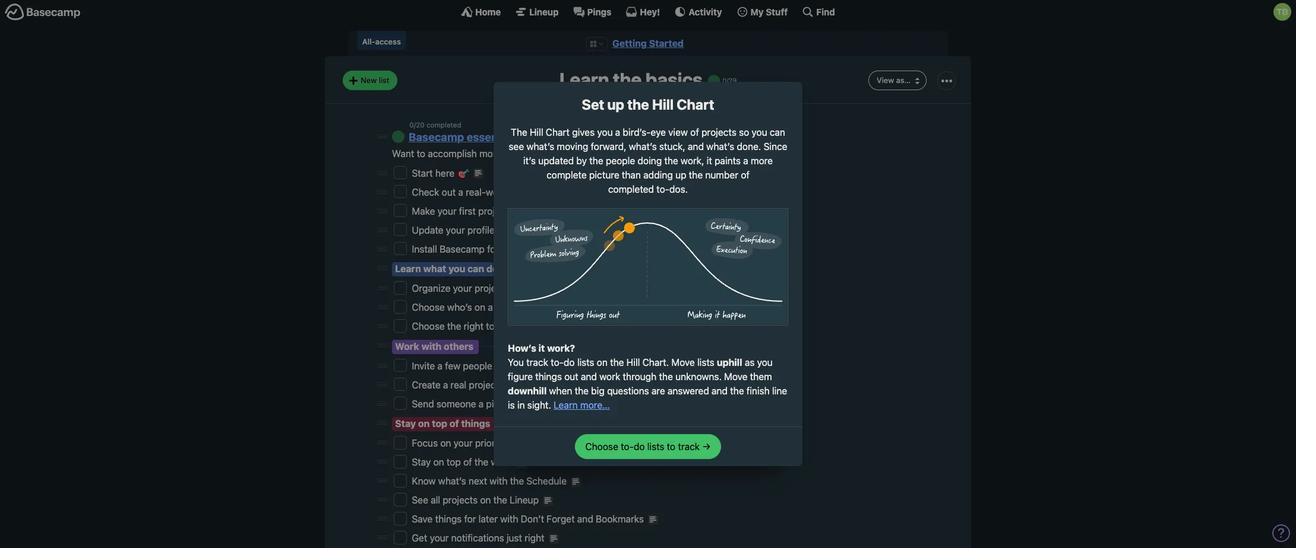 Task type: vqa. For each thing, say whether or not it's contained in the screenshot.
.
yes



Task type: locate. For each thing, give the bounding box(es) containing it.
it left work? at the left
[[539, 343, 545, 354]]

learn the basics
[[559, 69, 703, 91]]

0 horizontal spatial track
[[526, 357, 548, 368]]

your up stay on top of the work
[[454, 439, 473, 449]]

1 vertical spatial lineup
[[510, 496, 539, 506]]

your left the first
[[438, 206, 457, 217]]

project down invite a few people to join you link
[[469, 380, 499, 391]]

1 horizontal spatial move
[[724, 372, 748, 382]]

0 horizontal spatial do
[[486, 264, 498, 274]]

new list
[[361, 75, 389, 85]]

things down send someone a ping
[[461, 419, 490, 430]]

your for profile
[[446, 225, 465, 236]]

the up next
[[475, 458, 488, 468]]

your for notifications
[[430, 534, 449, 544]]

2 horizontal spatial hill
[[652, 97, 674, 113]]

2 vertical spatial things
[[435, 515, 462, 525]]

0 horizontal spatial completed
[[427, 121, 461, 129]]

basecamp down 0/20 completed link
[[409, 131, 464, 144]]

0 horizontal spatial move
[[671, 357, 695, 368]]

and inside the hill chart gives you a bird's-eye view of projects so you can see what's moving forward, what's stuck, and what's done. since it's updated by the people doing the work, it paints a more complete picture than adding up the number of completed to-dos .
[[688, 141, 704, 152]]

0 vertical spatial lineup
[[529, 6, 559, 17]]

bird's-
[[623, 127, 651, 138]]

focus on your priorities with my assignments link
[[412, 439, 609, 449]]

right down don't
[[525, 534, 545, 544]]

1 vertical spatial my
[[536, 439, 549, 449]]

out up when
[[564, 372, 578, 382]]

them
[[750, 372, 772, 382]]

started
[[649, 38, 684, 49]]

breadcrumb element
[[349, 31, 947, 57]]

focus
[[412, 439, 438, 449]]

projects
[[702, 127, 737, 138], [523, 264, 561, 274], [475, 284, 509, 294], [443, 496, 478, 506]]

your up who's
[[453, 284, 472, 294]]

view as… button
[[868, 71, 927, 90]]

choose to-do lists to track →
[[585, 442, 711, 452]]

things inside as you figure things out and work through the unknowns. move them downhill
[[535, 372, 562, 382]]

1 vertical spatial out
[[564, 372, 578, 382]]

1 vertical spatial stay
[[412, 458, 431, 468]]

new
[[361, 75, 377, 85]]

with up invite
[[421, 341, 441, 352]]

and inside as you figure things out and work through the unknowns. move them downhill
[[581, 372, 597, 382]]

0 horizontal spatial right
[[464, 322, 484, 332]]

on right who's
[[475, 303, 485, 313]]

completed
[[427, 121, 461, 129], [608, 184, 654, 195]]

the left finish
[[730, 386, 744, 397]]

save
[[412, 515, 433, 525]]

0 vertical spatial track
[[526, 357, 548, 368]]

lists up big
[[577, 357, 594, 368]]

know what's next with the schedule link
[[412, 477, 569, 487]]

2 horizontal spatial do
[[634, 442, 645, 452]]

hill inside the hill chart gives you a bird's-eye view of projects so you can see what's moving forward, what's stuck, and what's done. since it's updated by the people doing the work, it paints a more complete picture than adding up the number of completed to-dos .
[[530, 127, 543, 138]]

for down profile
[[487, 244, 499, 255]]

2 horizontal spatial it
[[707, 156, 712, 166]]

0 horizontal spatial out
[[442, 187, 456, 198]]

home link
[[461, 6, 501, 18]]

to-
[[657, 184, 669, 195], [551, 357, 564, 368], [621, 442, 634, 452]]

a up choose the right tools for a project
[[488, 303, 493, 313]]

out inside as you figure things out and work through the unknowns. move them downhill
[[564, 372, 578, 382]]

my left assignments
[[536, 439, 549, 449]]

someone
[[437, 399, 476, 410]]

the inside as you figure things out and work through the unknowns. move them downhill
[[659, 372, 673, 382]]

to inside button
[[667, 442, 675, 452]]

0 vertical spatial people
[[606, 156, 635, 166]]

the hill chart gives you a bird's-eye view of projects so you can see what's moving forward, what's stuck, and what's done. since it's updated by the people doing the work, it paints a more complete picture than adding up the number of completed to-dos .
[[509, 127, 787, 195]]

1 vertical spatial can
[[468, 264, 484, 274]]

1 horizontal spatial right
[[525, 534, 545, 544]]

project right world
[[512, 187, 542, 198]]

chart up moving
[[546, 127, 570, 138]]

1 horizontal spatial do
[[564, 357, 575, 368]]

the up are
[[659, 372, 673, 382]]

completed up basecamp essentials link at the left top of page
[[427, 121, 461, 129]]

update your profile link
[[412, 225, 497, 236]]

1 vertical spatial up
[[675, 170, 686, 181]]

stay for stay on top of things
[[395, 419, 416, 430]]

essentials
[[467, 131, 520, 144]]

projects inside the hill chart gives you a bird's-eye view of projects so you can see what's moving forward, what's stuck, and what's done. since it's updated by the people doing the work, it paints a more complete picture than adding up the number of completed to-dos .
[[702, 127, 737, 138]]

track down how's it work?
[[526, 357, 548, 368]]

0 horizontal spatial for
[[464, 515, 476, 525]]

choose up work with others
[[412, 322, 445, 332]]

1 vertical spatial to-
[[551, 357, 564, 368]]

0 horizontal spatial people
[[463, 361, 492, 372]]

2 vertical spatial choose
[[585, 442, 618, 452]]

move up unknowns. at the right of the page
[[671, 357, 695, 368]]

lineup link
[[515, 6, 559, 18]]

hill down basics
[[652, 97, 674, 113]]

create a real project and add people to it
[[412, 380, 590, 391]]

as…
[[896, 75, 911, 85]]

and down unknowns. at the right of the page
[[712, 386, 728, 397]]

stay on top of things link
[[395, 419, 490, 430]]

find button
[[802, 6, 835, 18]]

do down work? at the left
[[564, 357, 575, 368]]

1 vertical spatial choose
[[412, 322, 445, 332]]

through
[[623, 372, 657, 382]]

friction
[[544, 148, 574, 159]]

0 vertical spatial work
[[599, 372, 620, 382]]

things up when
[[535, 372, 562, 382]]

answered
[[668, 386, 709, 397]]

pings
[[587, 6, 611, 17]]

all-
[[362, 37, 375, 46]]

1 horizontal spatial my
[[751, 6, 764, 17]]

0/29
[[722, 77, 737, 84]]

get
[[412, 534, 427, 544]]

on down focus
[[433, 458, 444, 468]]

the up 'set up the hill chart'
[[613, 69, 642, 91]]

1 horizontal spatial track
[[678, 442, 700, 452]]

0 vertical spatial do
[[486, 264, 498, 274]]

choose down the organize
[[412, 303, 445, 313]]

1 vertical spatial completed
[[608, 184, 654, 195]]

people inside the hill chart gives you a bird's-eye view of projects so you can see what's moving forward, what's stuck, and what's done. since it's updated by the people doing the work, it paints a more complete picture than adding up the number of completed to-dos .
[[606, 156, 635, 166]]

0 horizontal spatial up
[[607, 97, 624, 113]]

the
[[511, 127, 527, 138]]

0 horizontal spatial hill
[[530, 127, 543, 138]]

1 vertical spatial basecamp
[[440, 244, 485, 255]]

1 horizontal spatial work
[[599, 372, 620, 382]]

learn up set
[[559, 69, 609, 91]]

my left the stuff at the right top of page
[[751, 6, 764, 17]]

0 vertical spatial top
[[432, 419, 447, 430]]

more down essentials
[[479, 148, 501, 159]]

chart up view
[[677, 97, 714, 113]]

lineup left pings popup button
[[529, 6, 559, 17]]

the down work,
[[689, 170, 703, 181]]

choose for choose to-do lists to track →
[[585, 442, 618, 452]]

install
[[412, 244, 437, 255]]

up inside the hill chart gives you a bird's-eye view of projects so you can see what's moving forward, what's stuck, and what's done. since it's updated by the people doing the work, it paints a more complete picture than adding up the number of completed to-dos .
[[675, 170, 686, 181]]

1 vertical spatial people
[[463, 361, 492, 372]]

done.
[[737, 141, 761, 152]]

you right so
[[752, 127, 767, 138]]

top for things
[[432, 419, 447, 430]]

2 vertical spatial hill
[[627, 357, 640, 368]]

1 horizontal spatial to-
[[621, 442, 634, 452]]

2 vertical spatial do
[[634, 442, 645, 452]]

chart inside the hill chart gives you a bird's-eye view of projects so you can see what's moving forward, what's stuck, and what's done. since it's updated by the people doing the work, it paints a more complete picture than adding up the number of completed to-dos .
[[546, 127, 570, 138]]

2 vertical spatial for
[[464, 515, 476, 525]]

and left add
[[502, 380, 518, 391]]

on down stay on top of things link
[[440, 439, 451, 449]]

work up big
[[599, 372, 620, 382]]

stay on top of the work
[[412, 458, 514, 468]]

finish
[[747, 386, 770, 397]]

0 vertical spatial choose
[[412, 303, 445, 313]]

adding
[[643, 170, 673, 181]]

for
[[487, 244, 499, 255], [510, 322, 522, 332], [464, 515, 476, 525]]

the down know what's next with the schedule link
[[493, 496, 507, 506]]

stay on top of the work link
[[412, 458, 514, 468]]

choose for choose the right tools for a project
[[412, 322, 445, 332]]

things down the 'all'
[[435, 515, 462, 525]]

2 horizontal spatial to-
[[657, 184, 669, 195]]

with
[[504, 148, 522, 159], [500, 264, 520, 274], [421, 341, 441, 352], [515, 439, 533, 449], [490, 477, 508, 487], [500, 515, 518, 525]]

2 horizontal spatial for
[[510, 322, 522, 332]]

1 horizontal spatial completed
[[608, 184, 654, 195]]

access
[[375, 37, 401, 46]]

you
[[597, 127, 613, 138], [752, 127, 767, 138], [449, 264, 465, 274], [757, 357, 773, 368], [524, 361, 539, 372]]

a up "how's"
[[524, 322, 529, 332]]

your down make your first project link at the left top
[[446, 225, 465, 236]]

do down when the big questions are answered and the finish line is in sight.
[[634, 442, 645, 452]]

and up big
[[581, 372, 597, 382]]

1 vertical spatial for
[[510, 322, 522, 332]]

want to accomplish more with less friction and frustration? here's how! link
[[392, 148, 698, 159]]

later
[[479, 515, 498, 525]]

learn down when
[[554, 400, 578, 411]]

0 vertical spatial learn
[[559, 69, 609, 91]]

to- down work? at the left
[[551, 357, 564, 368]]

getting started link
[[612, 38, 684, 49]]

for left later at bottom left
[[464, 515, 476, 525]]

a down done.
[[743, 156, 748, 166]]

2 vertical spatial learn
[[554, 400, 578, 411]]

1 horizontal spatial for
[[487, 244, 499, 255]]

switch accounts image
[[5, 3, 81, 21]]

move
[[671, 357, 695, 368], [724, 372, 748, 382]]

hey! button
[[626, 6, 660, 18]]

chart.
[[642, 357, 669, 368]]

1 horizontal spatial lists
[[647, 442, 664, 452]]

can up since
[[770, 127, 785, 138]]

than
[[622, 170, 641, 181]]

0 vertical spatial can
[[770, 127, 785, 138]]

accomplish
[[428, 148, 477, 159]]

with right priorities
[[515, 439, 533, 449]]

move down uphill
[[724, 372, 748, 382]]

in
[[517, 400, 525, 411]]

1 horizontal spatial people
[[539, 380, 568, 391]]

update your profile
[[412, 225, 497, 236]]

all-access
[[362, 37, 401, 46]]

learn
[[559, 69, 609, 91], [395, 264, 421, 274], [554, 400, 578, 411]]

all
[[431, 496, 440, 506]]

for right tools
[[510, 322, 522, 332]]

set up the hill chart
[[582, 97, 714, 113]]

0 vertical spatial to-
[[657, 184, 669, 195]]

start
[[412, 168, 433, 179]]

1 horizontal spatial out
[[564, 372, 578, 382]]

you inside as you figure things out and work through the unknowns. move them downhill
[[757, 357, 773, 368]]

0 horizontal spatial can
[[468, 264, 484, 274]]

basecamp essentials
[[409, 131, 520, 144]]

1 vertical spatial do
[[564, 357, 575, 368]]

see
[[412, 496, 428, 506]]

0 vertical spatial move
[[671, 357, 695, 368]]

2 horizontal spatial lists
[[697, 357, 714, 368]]

0 vertical spatial my
[[751, 6, 764, 17]]

0 vertical spatial stay
[[395, 419, 416, 430]]

lineup
[[529, 6, 559, 17], [510, 496, 539, 506]]

0 vertical spatial for
[[487, 244, 499, 255]]

people up than
[[606, 156, 635, 166]]

stay for stay on top of the work
[[412, 458, 431, 468]]

organize your projects link
[[412, 284, 512, 294]]

can inside the hill chart gives you a bird's-eye view of projects so you can see what's moving forward, what's stuck, and what's done. since it's updated by the people doing the work, it paints a more complete picture than adding up the number of completed to-dos .
[[770, 127, 785, 138]]

and down gives
[[577, 148, 593, 159]]

1 horizontal spatial more
[[751, 156, 773, 166]]

stuff
[[766, 6, 788, 17]]

learn for learn the basics
[[559, 69, 609, 91]]

1 vertical spatial move
[[724, 372, 748, 382]]

0 vertical spatial up
[[607, 97, 624, 113]]

2 horizontal spatial people
[[606, 156, 635, 166]]

and up work,
[[688, 141, 704, 152]]

1 vertical spatial top
[[447, 458, 461, 468]]

it left big
[[582, 380, 587, 391]]

who's
[[447, 303, 472, 313]]

as
[[745, 357, 755, 368]]

view as…
[[877, 75, 911, 85]]

stay up know
[[412, 458, 431, 468]]

2 vertical spatial to-
[[621, 442, 634, 452]]

0 horizontal spatial it
[[539, 343, 545, 354]]

the left schedule at the left of page
[[510, 477, 524, 487]]

save things for later with don't forget and bookmarks link
[[412, 515, 646, 525]]

work?
[[547, 343, 575, 354]]

1 vertical spatial work
[[491, 458, 512, 468]]

1 horizontal spatial up
[[675, 170, 686, 181]]

my stuff
[[751, 6, 788, 17]]

1 horizontal spatial it
[[582, 380, 587, 391]]

to- down adding
[[657, 184, 669, 195]]

learn down 'install'
[[395, 264, 421, 274]]

and
[[688, 141, 704, 152], [577, 148, 593, 159], [581, 372, 597, 382], [502, 380, 518, 391], [712, 386, 728, 397], [577, 515, 593, 525]]

and inside when the big questions are answered and the finish line is in sight.
[[712, 386, 728, 397]]

what's up paints
[[706, 141, 734, 152]]

people up sight.
[[539, 380, 568, 391]]

gives
[[572, 127, 595, 138]]

hill charts image
[[508, 209, 788, 326]]

0 vertical spatial things
[[535, 372, 562, 382]]

to- right assignments
[[621, 442, 634, 452]]

up right set
[[607, 97, 624, 113]]

1 horizontal spatial chart
[[677, 97, 714, 113]]

your
[[438, 206, 457, 217], [446, 225, 465, 236], [502, 244, 521, 255], [453, 284, 472, 294], [454, 439, 473, 449], [430, 534, 449, 544]]

1 vertical spatial hill
[[530, 127, 543, 138]]

1 horizontal spatial can
[[770, 127, 785, 138]]

you up them on the bottom of the page
[[757, 357, 773, 368]]

choose inside button
[[585, 442, 618, 452]]

do inside button
[[634, 442, 645, 452]]

1 vertical spatial learn
[[395, 264, 421, 274]]

1 vertical spatial right
[[525, 534, 545, 544]]

1 vertical spatial chart
[[546, 127, 570, 138]]

frustration?
[[595, 148, 645, 159]]

check
[[412, 187, 439, 198]]

few
[[445, 361, 460, 372]]

to left →
[[667, 442, 675, 452]]

1 horizontal spatial hill
[[627, 357, 640, 368]]

more down done.
[[751, 156, 773, 166]]

start here 🎯
[[412, 168, 471, 179]]

track inside button
[[678, 442, 700, 452]]

others
[[444, 341, 474, 352]]

do down the install basecamp for your phone
[[486, 264, 498, 274]]

don't
[[521, 515, 544, 525]]

0 vertical spatial hill
[[652, 97, 674, 113]]

1 vertical spatial track
[[678, 442, 700, 452]]

for for 🎯
[[487, 244, 499, 255]]

0 horizontal spatial chart
[[546, 127, 570, 138]]

schedule
[[527, 477, 567, 487]]

choose who's on a project link
[[412, 303, 528, 313]]

to left join
[[495, 361, 503, 372]]

work,
[[681, 156, 704, 166]]

track left →
[[678, 442, 700, 452]]

of right number
[[741, 170, 750, 181]]

learn for learn what you can do with projects
[[395, 264, 421, 274]]

0 vertical spatial it
[[707, 156, 712, 166]]



Task type: describe. For each thing, give the bounding box(es) containing it.
choose who's on a project
[[412, 303, 528, 313]]

choose the right tools for a project
[[412, 322, 564, 332]]

with right next
[[490, 477, 508, 487]]

projects down phone
[[523, 264, 561, 274]]

learn more… link
[[554, 400, 610, 411]]

how's
[[508, 343, 536, 354]]

send someone a ping
[[412, 399, 507, 410]]

here
[[435, 168, 455, 179]]

world
[[486, 187, 510, 198]]

create a real project and add people to it link
[[412, 380, 590, 391]]

are
[[652, 386, 665, 397]]

basics
[[646, 69, 703, 91]]

save things for later with don't forget and bookmarks
[[412, 515, 646, 525]]

assignments
[[551, 439, 607, 449]]

2 vertical spatial people
[[539, 380, 568, 391]]

0 vertical spatial completed
[[427, 121, 461, 129]]

real
[[451, 380, 466, 391]]

what's up it's
[[526, 141, 554, 152]]

project up tools
[[495, 303, 526, 313]]

downhill
[[508, 386, 547, 397]]

a left ping
[[479, 399, 484, 410]]

my stuff button
[[736, 6, 788, 18]]

you right join
[[524, 361, 539, 372]]

more inside the hill chart gives you a bird's-eye view of projects so you can see what's moving forward, what's stuck, and what's done. since it's updated by the people doing the work, it paints a more complete picture than adding up the number of completed to-dos .
[[751, 156, 773, 166]]

getting started
[[612, 38, 684, 49]]

for for your
[[464, 515, 476, 525]]

on up big
[[597, 357, 608, 368]]

you
[[508, 357, 524, 368]]

0 horizontal spatial to-
[[551, 357, 564, 368]]

list
[[379, 75, 389, 85]]

2 vertical spatial it
[[582, 380, 587, 391]]

completed inside the hill chart gives you a bird's-eye view of projects so you can see what's moving forward, what's stuck, and what's done. since it's updated by the people doing the work, it paints a more complete picture than adding up the number of completed to-dos .
[[608, 184, 654, 195]]

check out a real-world project
[[412, 187, 545, 198]]

invite
[[412, 361, 435, 372]]

on up focus
[[418, 419, 430, 430]]

0 horizontal spatial work
[[491, 458, 512, 468]]

the down the stuck,
[[664, 156, 678, 166]]

project down world
[[478, 206, 509, 217]]

projects down "learn what you can do with projects"
[[475, 284, 509, 294]]

of up next
[[463, 458, 472, 468]]

top for the
[[447, 458, 461, 468]]

what's down stay on top of the work link
[[438, 477, 466, 487]]

when the big questions are answered and the finish line is in sight.
[[508, 386, 787, 411]]

0 vertical spatial out
[[442, 187, 456, 198]]

a left real-
[[458, 187, 463, 198]]

tim burton image
[[1274, 3, 1291, 21]]

and right the forget
[[577, 515, 593, 525]]

1 vertical spatial things
[[461, 419, 490, 430]]

with left it's
[[504, 148, 522, 159]]

the up 'learn more…' link
[[575, 386, 589, 397]]

to right 'want'
[[417, 148, 425, 159]]

as you figure things out and work through the unknowns. move them downhill
[[508, 357, 773, 397]]

see
[[509, 141, 524, 152]]

.
[[685, 184, 688, 195]]

lists inside button
[[647, 442, 664, 452]]

unknowns.
[[675, 372, 722, 382]]

learn what you can do with projects link
[[395, 264, 561, 274]]

work inside as you figure things out and work through the unknowns. move them downhill
[[599, 372, 620, 382]]

what
[[423, 264, 446, 274]]

big
[[591, 386, 605, 397]]

how's it work?
[[508, 343, 575, 354]]

of right view
[[690, 127, 699, 138]]

updated
[[538, 156, 574, 166]]

profile
[[467, 225, 495, 236]]

1 vertical spatial it
[[539, 343, 545, 354]]

my inside popup button
[[751, 6, 764, 17]]

pings button
[[573, 6, 611, 18]]

the right the by
[[589, 156, 603, 166]]

picture
[[589, 170, 619, 181]]

0 vertical spatial basecamp
[[409, 131, 464, 144]]

find
[[816, 6, 835, 17]]

want
[[392, 148, 414, 159]]

sight.
[[527, 400, 551, 411]]

choose for choose who's on a project
[[412, 303, 445, 313]]

getting
[[612, 38, 647, 49]]

your for first
[[438, 206, 457, 217]]

make
[[412, 206, 435, 217]]

move inside as you figure things out and work through the unknowns. move them downhill
[[724, 372, 748, 382]]

to up learn more…
[[571, 380, 579, 391]]

want to accomplish more with less friction and frustration? here's how!
[[392, 148, 698, 159]]

number
[[705, 170, 738, 181]]

organize your projects
[[412, 284, 512, 294]]

0/20 completed link
[[409, 121, 461, 129]]

work
[[395, 341, 419, 352]]

project up how's it work?
[[532, 322, 562, 332]]

organize
[[412, 284, 451, 294]]

bookmarks
[[596, 515, 644, 525]]

your for projects
[[453, 284, 472, 294]]

0 horizontal spatial my
[[536, 439, 549, 449]]

choose the right tools for a project link
[[412, 322, 564, 332]]

join
[[506, 361, 521, 372]]

the up through
[[610, 357, 624, 368]]

it's
[[523, 156, 536, 166]]

a up forward,
[[615, 127, 620, 138]]

0/20
[[409, 121, 425, 129]]

you up forward,
[[597, 127, 613, 138]]

learn for learn more…
[[554, 400, 578, 411]]

see all projects on the lineup link
[[412, 496, 541, 506]]

install basecamp for your phone
[[412, 244, 553, 255]]

projects right the 'all'
[[443, 496, 478, 506]]

less
[[524, 148, 541, 159]]

start here 🎯 link
[[412, 168, 471, 179]]

to- inside the hill chart gives you a bird's-eye view of projects so you can see what's moving forward, what's stuck, and what's done. since it's updated by the people doing the work, it paints a more complete picture than adding up the number of completed to-dos .
[[657, 184, 669, 195]]

0 horizontal spatial lists
[[577, 357, 594, 368]]

first
[[459, 206, 476, 217]]

a left real
[[443, 380, 448, 391]]

all-access element
[[358, 31, 406, 50]]

you up the organize your projects
[[449, 264, 465, 274]]

0 horizontal spatial more
[[479, 148, 501, 159]]

to- inside button
[[621, 442, 634, 452]]

with up just
[[500, 515, 518, 525]]

learn more…
[[554, 400, 610, 411]]

lineup inside main element
[[529, 6, 559, 17]]

the down learn the basics
[[627, 97, 649, 113]]

main element
[[0, 0, 1296, 23]]

learn what you can do with projects
[[395, 264, 561, 274]]

know what's next with the schedule
[[412, 477, 569, 487]]

choose to-do lists to track → button
[[575, 435, 721, 459]]

moving
[[557, 141, 588, 152]]

focus on your priorities with my assignments
[[412, 439, 609, 449]]

0/20 completed
[[409, 121, 461, 129]]

it inside the hill chart gives you a bird's-eye view of projects so you can see what's moving forward, what's stuck, and what's done. since it's updated by the people doing the work, it paints a more complete picture than adding up the number of completed to-dos .
[[707, 156, 712, 166]]

make your first project link
[[412, 206, 511, 217]]

questions
[[607, 386, 649, 397]]

on up later at bottom left
[[480, 496, 491, 506]]

0 vertical spatial right
[[464, 322, 484, 332]]

here's
[[647, 148, 675, 159]]

a left few
[[437, 361, 443, 372]]

of down someone
[[450, 419, 459, 430]]

what's down bird's-
[[629, 141, 657, 152]]

→
[[702, 442, 711, 452]]

activity link
[[674, 6, 722, 18]]

by
[[576, 156, 587, 166]]

is
[[508, 400, 515, 411]]

line
[[772, 386, 787, 397]]

your left phone
[[502, 244, 521, 255]]

the down who's
[[447, 322, 461, 332]]

check out a real-world project link
[[412, 187, 545, 198]]

uphill
[[717, 357, 742, 368]]

0 vertical spatial chart
[[677, 97, 714, 113]]

get your notifications just right link
[[412, 534, 547, 544]]

get your notifications just right
[[412, 534, 547, 544]]

with down install basecamp for your phone link
[[500, 264, 520, 274]]



